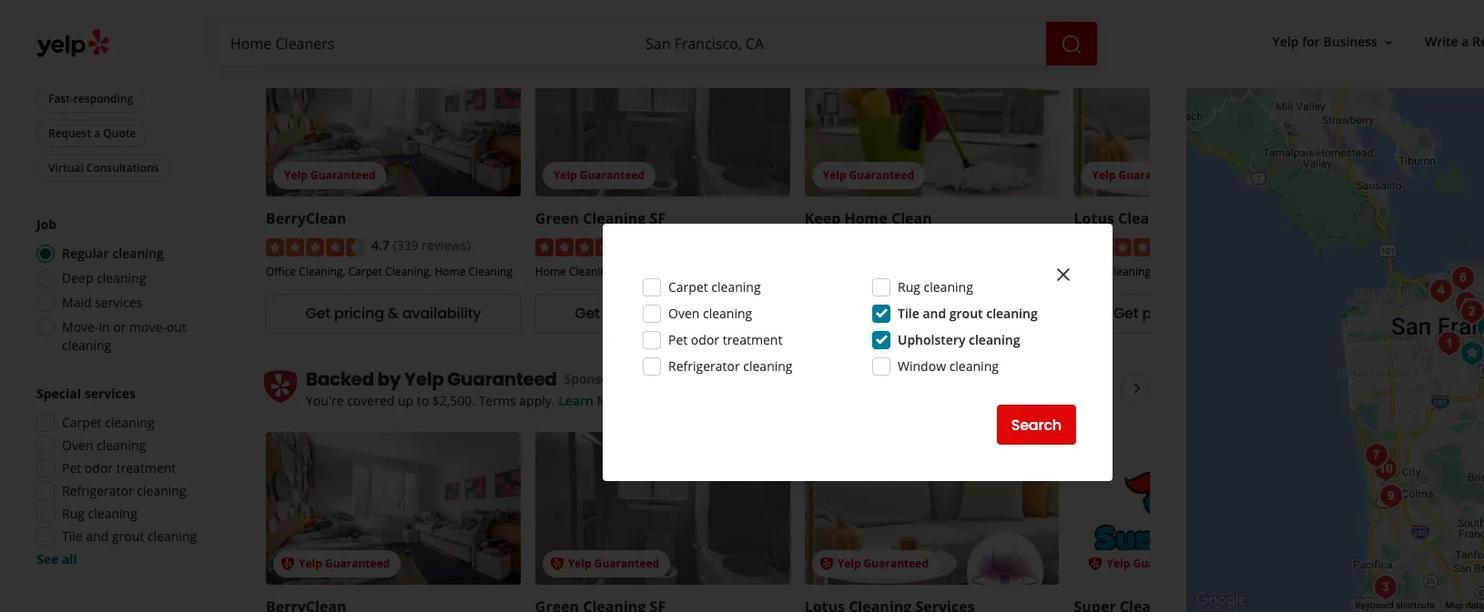 Task type: vqa. For each thing, say whether or not it's contained in the screenshot.
close icon
yes



Task type: describe. For each thing, give the bounding box(es) containing it.
in
[[99, 319, 110, 336]]

business
[[1324, 33, 1378, 50]]

home down lotus cleaning services link
[[1157, 264, 1187, 279]]

get for lotus cleaning services
[[1114, 304, 1139, 324]]

covered for you're covered up to $2,500. terms apply. learn more
[[347, 392, 395, 410]]

keyboard
[[1356, 601, 1394, 611]]

re
[[1473, 33, 1484, 50]]

fast-responding button
[[36, 86, 145, 113]]

next image
[[1126, 378, 1148, 400]]

3 pricing from the left
[[873, 304, 923, 324]]

ana's cleaning services image
[[1424, 273, 1460, 310]]

pet odor treatment inside group
[[62, 460, 176, 477]]

loany's deep cleaning service image
[[1373, 479, 1410, 515]]

window
[[898, 358, 946, 375]]

1 horizontal spatial more
[[597, 392, 629, 410]]

get pricing & availability button for lotus cleaning services
[[1074, 294, 1329, 334]]

fast-
[[48, 91, 74, 107]]

0 vertical spatial more
[[517, 4, 550, 21]]

see all button
[[36, 551, 77, 568]]

learn more link for apply.
[[558, 392, 629, 410]]

or
[[113, 319, 126, 336]]

virtual consultations
[[48, 160, 159, 176]]

option group containing job
[[31, 216, 226, 355]]

search
[[1011, 415, 1062, 436]]

search dialog
[[0, 0, 1484, 613]]

refrigerator inside the search dialog
[[668, 358, 740, 375]]

3 get pricing & availability from the left
[[844, 304, 1020, 324]]

odor inside group
[[85, 460, 113, 477]]

learn more link for more
[[479, 4, 550, 21]]

map region
[[1101, 0, 1484, 613]]

pet inside the search dialog
[[668, 331, 688, 349]]

refrigerator inside group
[[62, 483, 134, 500]]

richyelle's cleaning image
[[1359, 438, 1395, 474]]

home down 4.8 star rating image
[[535, 264, 566, 279]]

office for berryclean
[[266, 264, 296, 279]]

reviews)
[[422, 237, 471, 254]]

treatment inside group
[[116, 460, 176, 477]]

3 availability from the left
[[941, 304, 1020, 324]]

yelp guaranteed inside "button"
[[70, 21, 158, 37]]

green
[[535, 209, 579, 229]]

terms
[[479, 392, 516, 410]]

open now
[[48, 56, 104, 72]]

4.7 (339 reviews)
[[372, 237, 471, 254]]

cleaning down reviews)
[[469, 264, 513, 279]]

pet inside group
[[62, 460, 81, 477]]

1 vertical spatial oven
[[62, 437, 93, 454]]

out
[[167, 319, 187, 336]]

keep home clean
[[805, 209, 932, 229]]

pricing for green cleaning sf
[[604, 304, 654, 324]]

4.7 star rating image
[[266, 238, 364, 257]]

refrigerator cleaning inside group
[[62, 483, 186, 500]]

4.7
[[372, 237, 390, 254]]

sunshine house cleaning services image
[[1449, 286, 1484, 322]]

rug inside the search dialog
[[898, 279, 921, 296]]

you're for you're covered up to $2,500.
[[306, 4, 344, 21]]

home down reviews)
[[435, 264, 466, 279]]

shortcuts
[[1396, 601, 1435, 611]]

services
[[1185, 209, 1244, 229]]

keep
[[805, 209, 841, 229]]

see
[[36, 551, 59, 568]]

apply.
[[519, 392, 555, 410]]

google image
[[1192, 589, 1252, 613]]

office for lotus cleaning services
[[1074, 264, 1104, 279]]

special
[[36, 385, 81, 403]]

lotus
[[1074, 209, 1115, 229]]

1 horizontal spatial 16 yelp guaranteed v2 image
[[550, 557, 564, 572]]

1 16 yelp guaranteed v2 image from the left
[[280, 557, 295, 572]]

keyboard shortcuts button
[[1356, 600, 1435, 613]]

3 & from the left
[[927, 304, 938, 324]]

berryclean link
[[266, 209, 347, 229]]

office cleaning, home cleaning
[[1074, 264, 1234, 279]]

$2,500. for terms
[[432, 392, 475, 410]]

victory's cleaning services image
[[1368, 452, 1404, 488]]

get for berryclean
[[305, 304, 331, 324]]

get pricing & availability for berryclean
[[305, 304, 481, 324]]

open
[[48, 56, 77, 72]]

tile and grout cleaning inside group
[[62, 528, 197, 545]]

& for green cleaning sf
[[657, 304, 668, 324]]

sponsored
[[564, 370, 630, 388]]

window cleaning
[[898, 358, 999, 375]]

move-
[[62, 319, 99, 336]]

virtual
[[48, 160, 83, 176]]

see all
[[36, 551, 77, 568]]

deep
[[62, 270, 93, 287]]

search button
[[997, 405, 1076, 445]]

carpet inside the search dialog
[[668, 279, 708, 296]]

keep home clean link
[[805, 209, 932, 229]]

(339
[[393, 237, 419, 254]]

move-
[[129, 319, 167, 336]]

$2,500. for learn
[[432, 4, 475, 21]]

regular cleaning
[[62, 245, 164, 262]]

yelp guaranteed button
[[36, 15, 170, 44]]

tile inside group
[[62, 528, 83, 545]]

map data 
[[1446, 601, 1484, 611]]

to for terms
[[417, 392, 429, 410]]

angel's cleaning services image
[[1455, 336, 1484, 372]]

you're covered up to $2,500. terms apply. learn more
[[306, 392, 629, 410]]

services for maid services
[[95, 294, 142, 311]]

regular
[[62, 245, 109, 262]]

2 cleaning, from the left
[[385, 264, 432, 279]]

upholstery cleaning
[[898, 331, 1020, 349]]

tile and grout cleaning inside the search dialog
[[898, 305, 1038, 322]]

all
[[62, 551, 77, 568]]

16 chevron down v2 image
[[1381, 35, 1396, 50]]

request a quote
[[48, 126, 136, 141]]

deep cleaning
[[62, 270, 146, 287]]



Task type: locate. For each thing, give the bounding box(es) containing it.
0 vertical spatial services
[[95, 294, 142, 311]]

refrigerator right 16 info v2 icon
[[668, 358, 740, 375]]

2 availability from the left
[[672, 304, 751, 324]]

16 yelp guaranteed v2 image
[[280, 557, 295, 572], [1089, 557, 1103, 572]]

pricing up 16 info v2 icon
[[604, 304, 654, 324]]

0 vertical spatial refrigerator
[[668, 358, 740, 375]]

1 cleaning, from the left
[[299, 264, 345, 279]]

guaranteed
[[96, 21, 158, 37], [310, 168, 376, 183], [580, 168, 645, 183], [849, 168, 914, 183], [1119, 168, 1184, 183], [325, 556, 390, 572], [594, 556, 659, 572], [864, 556, 929, 572], [1133, 556, 1198, 572]]

1 get from the left
[[305, 304, 331, 324]]

0 vertical spatial refrigerator cleaning
[[668, 358, 793, 375]]

0 vertical spatial and
[[923, 305, 946, 322]]

pet odor treatment inside the search dialog
[[668, 331, 783, 349]]

1 horizontal spatial carpet
[[348, 264, 382, 279]]

home cleaning
[[535, 264, 613, 279]]

1 you're from the top
[[306, 4, 344, 21]]

0 horizontal spatial tile and grout cleaning
[[62, 528, 197, 545]]

2 horizontal spatial 16 yelp guaranteed v2 image
[[819, 557, 834, 572]]

home right the keep
[[845, 209, 888, 229]]

4 & from the left
[[1196, 304, 1207, 324]]

1 horizontal spatial learn more link
[[558, 392, 629, 410]]

2 16 yelp guaranteed v2 image from the left
[[1089, 557, 1103, 572]]

refrigerator up all
[[62, 483, 134, 500]]

map
[[1446, 601, 1464, 611]]

search image
[[1061, 33, 1083, 55]]

clean
[[891, 209, 932, 229]]

job
[[36, 216, 57, 233]]

rug cleaning inside the search dialog
[[898, 279, 973, 296]]

sparkling clean pro image
[[1455, 294, 1484, 331], [1455, 294, 1484, 331]]

1 vertical spatial treatment
[[116, 460, 176, 477]]

office
[[266, 264, 296, 279], [1074, 264, 1104, 279]]

0 horizontal spatial tile
[[62, 528, 83, 545]]

1 vertical spatial rug
[[62, 505, 85, 523]]

and inside group
[[86, 528, 109, 545]]

refrigerator cleaning up all
[[62, 483, 186, 500]]

keyboard shortcuts
[[1356, 601, 1435, 611]]

alves cleaning image
[[1432, 326, 1468, 362]]

1 horizontal spatial pet odor treatment
[[668, 331, 783, 349]]

cleaning,
[[299, 264, 345, 279], [385, 264, 432, 279], [1107, 264, 1154, 279]]

a inside 'button'
[[94, 126, 100, 141]]

treatment inside the search dialog
[[723, 331, 783, 349]]

0 horizontal spatial oven
[[62, 437, 93, 454]]

cleaning, for lotus cleaning services
[[1107, 264, 1154, 279]]

1 horizontal spatial learn
[[558, 392, 594, 410]]

1 vertical spatial $2,500.
[[432, 392, 475, 410]]

upholstery
[[898, 331, 966, 349]]

a left quote
[[94, 126, 100, 141]]

1 horizontal spatial oven
[[668, 305, 700, 322]]

you're for you're covered up to $2,500. terms apply.
[[306, 392, 344, 410]]

now
[[80, 56, 104, 72]]

rug up upholstery
[[898, 279, 921, 296]]

more
[[517, 4, 550, 21], [597, 392, 629, 410]]

cleaning, for berryclean
[[299, 264, 345, 279]]

services inside option group
[[95, 294, 142, 311]]

4 get from the left
[[1114, 304, 1139, 324]]

0 horizontal spatial rug cleaning
[[62, 505, 137, 523]]

2 horizontal spatial cleaning,
[[1107, 264, 1154, 279]]

1 to from the top
[[417, 4, 429, 21]]

4.8 star rating image
[[535, 238, 634, 257]]

open now button
[[36, 51, 116, 78]]

availability for green cleaning sf
[[672, 304, 751, 324]]

0 horizontal spatial more
[[517, 4, 550, 21]]

1 horizontal spatial rug
[[898, 279, 921, 296]]

office down 4.7 star rating image
[[266, 264, 296, 279]]

1 vertical spatial and
[[86, 528, 109, 545]]

2 get pricing & availability button from the left
[[535, 294, 790, 334]]

0 horizontal spatial cleaning,
[[299, 264, 345, 279]]

2 office from the left
[[1074, 264, 1104, 279]]

0 vertical spatial rug cleaning
[[898, 279, 973, 296]]

0 horizontal spatial refrigerator cleaning
[[62, 483, 186, 500]]

availability
[[402, 304, 481, 324], [672, 304, 751, 324], [941, 304, 1020, 324], [1211, 304, 1289, 324]]

1 horizontal spatial refrigerator cleaning
[[668, 358, 793, 375]]

0 vertical spatial grout
[[950, 305, 983, 322]]

yelp
[[70, 21, 93, 37], [1273, 33, 1299, 50], [284, 168, 308, 183], [554, 168, 577, 183], [823, 168, 846, 183], [1092, 168, 1116, 183], [299, 556, 322, 572], [568, 556, 592, 572], [837, 556, 861, 572], [1107, 556, 1130, 572]]

1 covered from the top
[[347, 4, 395, 21]]

and
[[923, 305, 946, 322], [86, 528, 109, 545]]

berryclean image
[[1477, 320, 1484, 356], [1477, 320, 1484, 356]]

2 & from the left
[[657, 304, 668, 324]]

yelp for business button
[[1265, 26, 1403, 59]]

1 vertical spatial tile and grout cleaning
[[62, 528, 197, 545]]

get
[[305, 304, 331, 324], [575, 304, 600, 324], [844, 304, 869, 324], [1114, 304, 1139, 324]]

write a re link
[[1418, 26, 1484, 59]]

carpet inside group
[[62, 414, 102, 432]]

0 vertical spatial learn
[[479, 4, 514, 21]]

1 horizontal spatial 16 yelp guaranteed v2 image
[[1089, 557, 1103, 572]]

0 vertical spatial rug
[[898, 279, 921, 296]]

1 horizontal spatial and
[[923, 305, 946, 322]]

carpet
[[348, 264, 382, 279], [668, 279, 708, 296], [62, 414, 102, 432]]

2 you're from the top
[[306, 392, 344, 410]]

1 get pricing & availability from the left
[[305, 304, 481, 324]]

grout inside group
[[112, 528, 144, 545]]

4 pricing from the left
[[1142, 304, 1192, 324]]

1 horizontal spatial refrigerator
[[668, 358, 740, 375]]

cleaning glow image
[[1471, 310, 1484, 346]]

carpet cleaning inside the search dialog
[[668, 279, 761, 296]]

0 horizontal spatial and
[[86, 528, 109, 545]]

0 horizontal spatial carpet
[[62, 414, 102, 432]]

a for write
[[1462, 33, 1469, 50]]

services right special
[[84, 385, 136, 403]]

0 horizontal spatial 16 yelp guaranteed v2 image
[[48, 23, 63, 37]]

0 vertical spatial covered
[[347, 4, 395, 21]]

write
[[1425, 33, 1459, 50]]

tile and grout cleaning up upholstery cleaning
[[898, 305, 1038, 322]]

request a quote button
[[36, 120, 148, 148]]

yelp inside button
[[1273, 33, 1299, 50]]

yelp guaranteed
[[70, 21, 158, 37], [284, 168, 376, 183], [554, 168, 645, 183], [823, 168, 914, 183], [1092, 168, 1184, 183], [299, 556, 390, 572], [568, 556, 659, 572], [837, 556, 929, 572], [1107, 556, 1198, 572]]

to
[[417, 4, 429, 21], [417, 392, 429, 410]]

you're covered up to $2,500. learn more
[[306, 4, 550, 21]]

get pricing & availability button for berryclean
[[266, 294, 521, 334]]

1 vertical spatial services
[[84, 385, 136, 403]]

group containing special services
[[31, 385, 226, 569]]

up
[[398, 4, 414, 21], [398, 392, 414, 410]]

0 vertical spatial a
[[1462, 33, 1469, 50]]

consultations
[[86, 160, 159, 176]]

responding
[[74, 91, 133, 107]]

cleaning
[[112, 245, 164, 262], [97, 270, 146, 287], [712, 279, 761, 296], [924, 279, 973, 296], [703, 305, 752, 322], [986, 305, 1038, 322], [969, 331, 1020, 349], [62, 337, 111, 354], [743, 358, 793, 375], [950, 358, 999, 375], [105, 414, 154, 432], [97, 437, 146, 454], [137, 483, 186, 500], [88, 505, 137, 523], [147, 528, 197, 545]]

1 office from the left
[[266, 264, 296, 279]]

1 vertical spatial up
[[398, 392, 414, 410]]

1 horizontal spatial carpet cleaning
[[668, 279, 761, 296]]

2 get from the left
[[575, 304, 600, 324]]

rug up all
[[62, 505, 85, 523]]

get pricing & availability for green cleaning sf
[[575, 304, 751, 324]]

1 vertical spatial learn
[[558, 392, 594, 410]]

green cleaning sf
[[535, 209, 666, 229]]

office down 4.3 star rating image
[[1074, 264, 1104, 279]]

yelp guaranteed link
[[266, 44, 521, 197], [535, 44, 790, 197], [805, 44, 1060, 197], [1074, 44, 1329, 197], [266, 432, 521, 585], [535, 432, 790, 585], [805, 432, 1060, 585], [1074, 432, 1329, 585]]

get pricing & availability down office cleaning, home cleaning
[[1114, 304, 1289, 324]]

0 vertical spatial up
[[398, 4, 414, 21]]

0 vertical spatial tile
[[898, 305, 920, 322]]

None search field
[[216, 22, 1101, 66]]

0 vertical spatial learn more link
[[479, 4, 550, 21]]

0 horizontal spatial learn more link
[[479, 4, 550, 21]]

get pricing & availability button down office cleaning, carpet cleaning, home cleaning
[[266, 294, 521, 334]]

$2,500.
[[432, 4, 475, 21], [432, 392, 475, 410]]

grout inside the search dialog
[[950, 305, 983, 322]]

4 availability from the left
[[1211, 304, 1289, 324]]

berryclean
[[266, 209, 347, 229]]

2 $2,500. from the top
[[432, 392, 475, 410]]

special services
[[36, 385, 136, 403]]

rug cleaning up upholstery
[[898, 279, 973, 296]]

0 vertical spatial treatment
[[723, 331, 783, 349]]

0 vertical spatial pet
[[668, 331, 688, 349]]

3 cleaning, from the left
[[1107, 264, 1154, 279]]

1 horizontal spatial oven cleaning
[[668, 305, 752, 322]]

1 vertical spatial refrigerator cleaning
[[62, 483, 186, 500]]

refrigerator cleaning inside the search dialog
[[668, 358, 793, 375]]

cleaning up 4.8 star rating image
[[583, 209, 646, 229]]

1 horizontal spatial cleaning,
[[385, 264, 432, 279]]

guaranteed inside "button"
[[96, 21, 158, 37]]

0 vertical spatial oven cleaning
[[668, 305, 752, 322]]

3 get pricing & availability button from the left
[[805, 294, 1060, 334]]

1 horizontal spatial rug cleaning
[[898, 279, 973, 296]]

tile up upholstery
[[898, 305, 920, 322]]

1 horizontal spatial a
[[1462, 33, 1469, 50]]

odor
[[691, 331, 719, 349], [85, 460, 113, 477]]

cleaning up 4.3 star rating image
[[1118, 209, 1181, 229]]

carpet cleaning inside group
[[62, 414, 154, 432]]

yelp inside "button"
[[70, 21, 93, 37]]

1 vertical spatial you're
[[306, 392, 344, 410]]

get for green cleaning sf
[[575, 304, 600, 324]]

pricing for lotus cleaning services
[[1142, 304, 1192, 324]]

1 horizontal spatial grout
[[950, 305, 983, 322]]

cleaning down 4.8 star rating image
[[569, 264, 613, 279]]

data
[[1466, 601, 1484, 611]]

maid
[[62, 294, 92, 311]]

1 vertical spatial pet
[[62, 460, 81, 477]]

2 covered from the top
[[347, 392, 395, 410]]

yelp for business
[[1273, 33, 1378, 50]]

0 horizontal spatial office
[[266, 264, 296, 279]]

amazing cleaning team image
[[1445, 260, 1482, 297]]

0 vertical spatial pet odor treatment
[[668, 331, 783, 349]]

0 vertical spatial odor
[[691, 331, 719, 349]]

4 get pricing & availability from the left
[[1114, 304, 1289, 324]]

get pricing & availability down office cleaning, carpet cleaning, home cleaning
[[305, 304, 481, 324]]

services for special services
[[84, 385, 136, 403]]

0 horizontal spatial 16 yelp guaranteed v2 image
[[280, 557, 295, 572]]

lotus cleaning services
[[1074, 209, 1244, 229]]

tile inside the search dialog
[[898, 305, 920, 322]]

up for terms
[[398, 392, 414, 410]]

to for learn
[[417, 4, 429, 21]]

16 yelp guaranteed v2 image
[[48, 23, 63, 37], [550, 557, 564, 572], [819, 557, 834, 572]]

0 horizontal spatial refrigerator
[[62, 483, 134, 500]]

sf
[[650, 209, 666, 229]]

0 vertical spatial oven
[[668, 305, 700, 322]]

pet
[[668, 331, 688, 349], [62, 460, 81, 477]]

1 vertical spatial tile
[[62, 528, 83, 545]]

pet odor treatment
[[668, 331, 783, 349], [62, 460, 176, 477]]

cleaning for lotus
[[1118, 209, 1181, 229]]

tile and grout cleaning up all
[[62, 528, 197, 545]]

services up or
[[95, 294, 142, 311]]

1 horizontal spatial pet
[[668, 331, 688, 349]]

1 horizontal spatial odor
[[691, 331, 719, 349]]

fast-responding
[[48, 91, 133, 107]]

get pricing & availability up 16 info v2 icon
[[575, 304, 751, 324]]

1 vertical spatial more
[[597, 392, 629, 410]]

0 horizontal spatial learn
[[479, 4, 514, 21]]

a left 're'
[[1462, 33, 1469, 50]]

3 get from the left
[[844, 304, 869, 324]]

cleaning for home
[[569, 264, 613, 279]]

0 horizontal spatial pet
[[62, 460, 81, 477]]

1 up from the top
[[398, 4, 414, 21]]

get pricing & availability up upholstery
[[844, 304, 1020, 324]]

1 vertical spatial grout
[[112, 528, 144, 545]]

0 vertical spatial tile and grout cleaning
[[898, 305, 1038, 322]]

cleaning, down 4.3 star rating image
[[1107, 264, 1154, 279]]

yelp guaranteed
[[404, 367, 557, 392]]

cleaning inside move-in or move-out cleaning
[[62, 337, 111, 354]]

odor inside the search dialog
[[691, 331, 719, 349]]

1 pricing from the left
[[334, 304, 384, 324]]

0 vertical spatial to
[[417, 4, 429, 21]]

get pricing & availability button up the window
[[805, 294, 1060, 334]]

cleaning, down 4.7 star rating image
[[299, 264, 345, 279]]

option group
[[31, 216, 226, 355]]

and inside the search dialog
[[923, 305, 946, 322]]

0 vertical spatial you're
[[306, 4, 344, 21]]

pricing down office cleaning, home cleaning
[[1142, 304, 1192, 324]]

&
[[388, 304, 399, 324], [657, 304, 668, 324], [927, 304, 938, 324], [1196, 304, 1207, 324]]

1 vertical spatial oven cleaning
[[62, 437, 146, 454]]

oven cleaning inside the search dialog
[[668, 305, 752, 322]]

get pricing & availability for lotus cleaning services
[[1114, 304, 1289, 324]]

for
[[1302, 33, 1320, 50]]

green cleaning sf link
[[535, 209, 666, 229]]

1 availability from the left
[[402, 304, 481, 324]]

availability for berryclean
[[402, 304, 481, 324]]

rug cleaning up all
[[62, 505, 137, 523]]

quote
[[103, 126, 136, 141]]

get pricing & availability button for green cleaning sf
[[535, 294, 790, 334]]

pricing
[[334, 304, 384, 324], [604, 304, 654, 324], [873, 304, 923, 324], [1142, 304, 1192, 324]]

1 vertical spatial odor
[[85, 460, 113, 477]]

learn more link
[[479, 4, 550, 21], [558, 392, 629, 410]]

0 horizontal spatial grout
[[112, 528, 144, 545]]

tile and grout cleaning
[[898, 305, 1038, 322], [62, 528, 197, 545]]

tile
[[898, 305, 920, 322], [62, 528, 83, 545]]

carpet cleaning
[[668, 279, 761, 296], [62, 414, 154, 432]]

& for berryclean
[[388, 304, 399, 324]]

16 info v2 image
[[633, 372, 648, 387]]

rug cleaning inside group
[[62, 505, 137, 523]]

1 horizontal spatial tile
[[898, 305, 920, 322]]

backed by yelp guaranteed
[[306, 367, 557, 392]]

group
[[31, 385, 226, 569]]

get pricing & availability button down office cleaning, home cleaning
[[1074, 294, 1329, 334]]

oven cleaning
[[668, 305, 752, 322], [62, 437, 146, 454]]

2 to from the top
[[417, 392, 429, 410]]

pricing down office cleaning, carpet cleaning, home cleaning
[[334, 304, 384, 324]]

2 horizontal spatial carpet
[[668, 279, 708, 296]]

move-in or move-out cleaning
[[62, 319, 187, 354]]

user actions element
[[1258, 25, 1484, 62]]

1 vertical spatial refrigerator
[[62, 483, 134, 500]]

1 vertical spatial to
[[417, 392, 429, 410]]

cleaning, down (339
[[385, 264, 432, 279]]

maid services
[[62, 294, 142, 311]]

get pricing & availability button up 16 info v2 icon
[[535, 294, 790, 334]]

1 $2,500. from the top
[[432, 4, 475, 21]]

2 up from the top
[[398, 392, 414, 410]]

16 yelp guaranteed v2 image inside the yelp guaranteed "button"
[[48, 23, 63, 37]]

4.3 star rating image
[[1074, 238, 1172, 257]]

0 horizontal spatial treatment
[[116, 460, 176, 477]]

4 get pricing & availability button from the left
[[1074, 294, 1329, 334]]

oven inside the search dialog
[[668, 305, 700, 322]]

treatment
[[723, 331, 783, 349], [116, 460, 176, 477]]

cleaning down services
[[1190, 264, 1234, 279]]

a for request
[[94, 126, 100, 141]]

tile up all
[[62, 528, 83, 545]]

refrigerator cleaning right 16 info v2 icon
[[668, 358, 793, 375]]

green cleaning sf image
[[1368, 570, 1404, 607], [1368, 570, 1404, 607]]

covered for you're covered up to $2,500. learn more
[[347, 4, 395, 21]]

1 vertical spatial learn more link
[[558, 392, 629, 410]]

2 get pricing & availability from the left
[[575, 304, 751, 324]]

1 vertical spatial pet odor treatment
[[62, 460, 176, 477]]

availability for lotus cleaning services
[[1211, 304, 1289, 324]]

by
[[378, 367, 401, 392]]

0 horizontal spatial pet odor treatment
[[62, 460, 176, 477]]

write a re
[[1425, 33, 1484, 50]]

request
[[48, 126, 91, 141]]

0 horizontal spatial oven cleaning
[[62, 437, 146, 454]]

close image
[[1053, 264, 1075, 286]]

pricing up upholstery
[[873, 304, 923, 324]]

0 horizontal spatial odor
[[85, 460, 113, 477]]

pricing for berryclean
[[334, 304, 384, 324]]

& for lotus cleaning services
[[1196, 304, 1207, 324]]

oven cleaning inside group
[[62, 437, 146, 454]]

up for learn
[[398, 4, 414, 21]]

oven
[[668, 305, 700, 322], [62, 437, 93, 454]]

rug
[[898, 279, 921, 296], [62, 505, 85, 523]]

0 vertical spatial $2,500.
[[432, 4, 475, 21]]

cleaning for green
[[583, 209, 646, 229]]

1 vertical spatial rug cleaning
[[62, 505, 137, 523]]

0 horizontal spatial rug
[[62, 505, 85, 523]]

0 horizontal spatial a
[[94, 126, 100, 141]]

1 & from the left
[[388, 304, 399, 324]]

services inside group
[[84, 385, 136, 403]]

services
[[95, 294, 142, 311], [84, 385, 136, 403]]

backed
[[306, 367, 374, 392]]

1 vertical spatial a
[[94, 126, 100, 141]]

1 horizontal spatial tile and grout cleaning
[[898, 305, 1038, 322]]

virtual consultations button
[[36, 155, 171, 182]]

1 horizontal spatial office
[[1074, 264, 1104, 279]]

lotus cleaning services link
[[1074, 209, 1244, 229]]

a
[[1462, 33, 1469, 50], [94, 126, 100, 141]]

1 get pricing & availability button from the left
[[266, 294, 521, 334]]

0 horizontal spatial carpet cleaning
[[62, 414, 154, 432]]

office cleaning, carpet cleaning, home cleaning
[[266, 264, 513, 279]]

0 vertical spatial carpet cleaning
[[668, 279, 761, 296]]

grout
[[950, 305, 983, 322], [112, 528, 144, 545]]

1 vertical spatial covered
[[347, 392, 395, 410]]

2 pricing from the left
[[604, 304, 654, 324]]

1 vertical spatial carpet cleaning
[[62, 414, 154, 432]]



